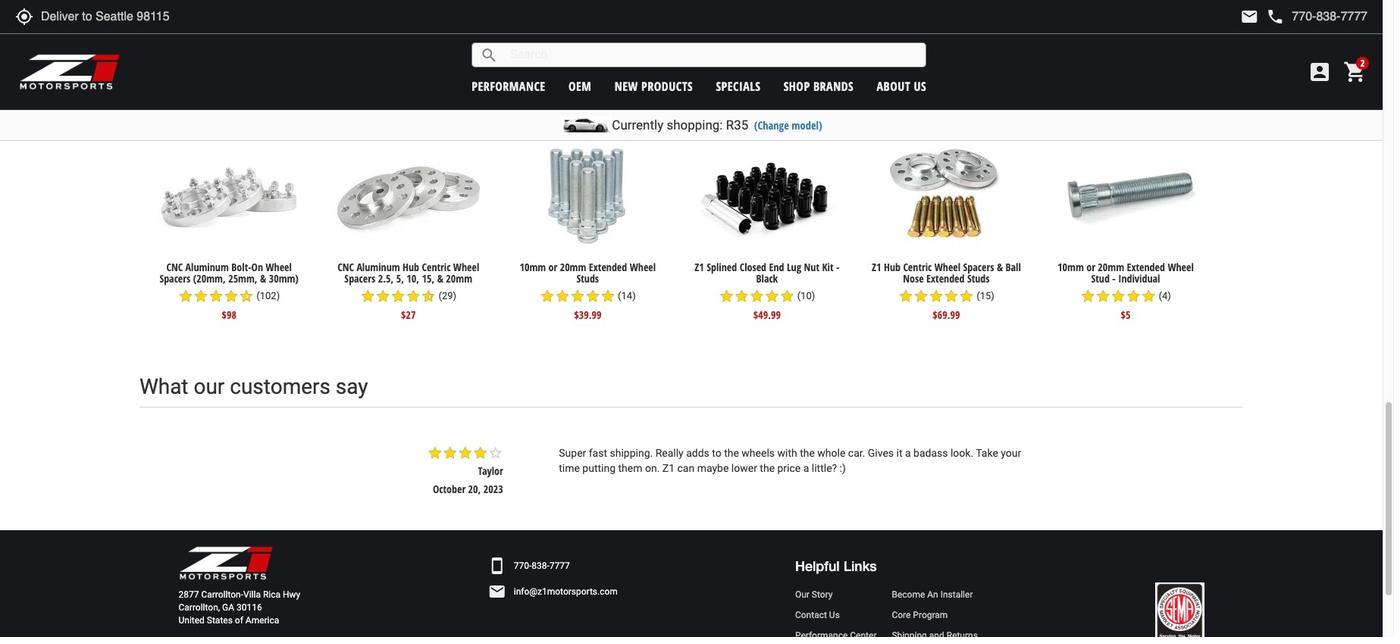 Task type: vqa. For each thing, say whether or not it's contained in the screenshot.


Task type: describe. For each thing, give the bounding box(es) containing it.
contact us
[[795, 610, 840, 621]]

badass
[[914, 448, 948, 460]]

links
[[844, 558, 877, 575]]

$49.99 inside z1 splined closed end lug nut kit - black star star star star star (10) $49.99
[[753, 308, 781, 322]]

mail phone
[[1241, 8, 1285, 26]]

- inside 10mm or 20mm extended wheel stud - individual star star star star star (4) $5
[[1113, 272, 1116, 286]]

ga
[[222, 603, 234, 613]]

similar
[[139, 87, 205, 112]]

can
[[677, 463, 695, 475]]

new
[[615, 78, 638, 94]]

account_box
[[1308, 60, 1332, 84]]

spacers for (102)
[[160, 272, 190, 286]]

on
[[251, 260, 263, 274]]

rica
[[263, 590, 281, 600]]

brands
[[814, 78, 854, 94]]

lower
[[732, 463, 757, 475]]

cnc aluminum bolt-on wheel spacers (20mm, 25mm, & 30mm) star star star star star_half (102) $98
[[160, 260, 299, 322]]

770-
[[514, 561, 532, 572]]

our
[[194, 375, 225, 400]]

:)
[[840, 463, 846, 475]]

whole
[[818, 448, 846, 460]]

putting
[[583, 463, 616, 475]]

2 horizontal spatial the
[[800, 448, 815, 460]]

what our customers say
[[139, 375, 368, 400]]

10,
[[407, 272, 419, 286]]

mail
[[1241, 8, 1259, 26]]

30mm)
[[269, 272, 299, 286]]

what
[[139, 375, 188, 400]]

take
[[976, 448, 998, 460]]

$5
[[1121, 308, 1131, 322]]

info@z1motorsports.com
[[514, 587, 618, 597]]

lug
[[787, 260, 801, 274]]

on.
[[645, 463, 660, 475]]

little?
[[812, 463, 837, 475]]

helpful
[[795, 558, 840, 575]]

about us
[[877, 78, 927, 94]]

of
[[235, 616, 243, 626]]

25mm,
[[228, 272, 258, 286]]

z1 for studs
[[872, 260, 881, 274]]

info@z1motorsports.com link
[[514, 586, 618, 599]]

(14)
[[618, 291, 636, 302]]

item
[[274, 87, 316, 112]]

10mm or 20mm extended wheel studs star star star star star (14) $39.99
[[520, 260, 656, 322]]

mail link
[[1241, 8, 1259, 26]]

2.5,
[[378, 272, 394, 286]]

oem link
[[569, 78, 592, 94]]

individual
[[1118, 272, 1160, 286]]

15,
[[422, 272, 435, 286]]

wheel inside z1 hub centric wheel spacers & ball nose extended studs star star star star star (15) $69.99
[[935, 260, 961, 274]]

cnc for star
[[338, 260, 354, 274]]

& inside cnc aluminum bolt-on wheel spacers (20mm, 25mm, & 30mm) star star star star star_half (102) $98
[[260, 272, 266, 286]]

really
[[656, 448, 684, 460]]

(20mm,
[[193, 272, 226, 286]]

2877
[[179, 590, 199, 600]]

hwy
[[283, 590, 300, 600]]

(change
[[754, 118, 789, 133]]

price
[[778, 463, 801, 475]]

gives
[[868, 448, 894, 460]]

account_box link
[[1304, 60, 1336, 84]]

z1 splined closed end lug nut kit - black star star star star star (10) $49.99
[[695, 260, 840, 322]]

1 vertical spatial a
[[803, 463, 809, 475]]

core program link
[[892, 610, 978, 623]]

(4)
[[1159, 291, 1171, 302]]

5,
[[396, 272, 404, 286]]

closed
[[740, 260, 767, 274]]

(change model) link
[[754, 118, 822, 133]]

$27
[[401, 308, 416, 322]]

10mm or 20mm extended wheel stud - individual star star star star star (4) $5
[[1058, 260, 1194, 322]]

new products link
[[615, 78, 693, 94]]

star_half inside cnc aluminum bolt-on wheel spacers (20mm, 25mm, & 30mm) star star star star star_half (102) $98
[[239, 289, 254, 304]]

program
[[913, 610, 948, 621]]

look.
[[951, 448, 974, 460]]

phone link
[[1266, 8, 1368, 26]]

spacers inside z1 hub centric wheel spacers & ball nose extended studs star star star star star (15) $69.99
[[963, 260, 994, 274]]

my_location
[[15, 8, 33, 26]]

taylor
[[478, 464, 503, 479]]

wheel for star
[[630, 260, 656, 274]]

shopping_cart
[[1344, 60, 1368, 84]]

or for -
[[1087, 260, 1095, 274]]

bolt-
[[231, 260, 251, 274]]

z1 for star
[[695, 260, 704, 274]]

wheel for individual
[[1168, 260, 1194, 274]]

& inside cnc aluminum hub centric wheel spacers 2.5, 5, 10, 15, & 20mm star star star star star_half (29) $27
[[437, 272, 443, 286]]

helpful links
[[795, 558, 877, 575]]

say
[[336, 375, 368, 400]]

an
[[927, 590, 938, 600]]

star_half inside cnc aluminum hub centric wheel spacers 2.5, 5, 10, 15, & 20mm star star star star star_half (29) $27
[[421, 289, 436, 304]]

(29)
[[439, 291, 457, 302]]



Task type: locate. For each thing, give the bounding box(es) containing it.
become
[[892, 590, 925, 600]]

ball
[[1006, 260, 1021, 274]]

0 vertical spatial to
[[210, 87, 229, 112]]

1 horizontal spatial centric
[[903, 260, 932, 274]]

super fast shipping. really adds to the wheels with the whole car. gives it a badass look. take your time putting them on. z1 can maybe lower the price a little? :)
[[559, 448, 1021, 475]]

- inside z1 splined closed end lug nut kit - black star star star star star (10) $49.99
[[836, 260, 840, 274]]

1 star_half from the left
[[239, 289, 254, 304]]

spacers up the (15)
[[963, 260, 994, 274]]

our
[[795, 590, 810, 600]]

10mm inside 10mm or 20mm extended wheel stud - individual star star star star star (4) $5
[[1058, 260, 1084, 274]]

currently shopping: r35 (change model)
[[612, 118, 822, 133]]

a right it
[[905, 448, 911, 460]]

20mm up $5
[[1098, 260, 1124, 274]]

z1 motorsports logo image
[[19, 53, 121, 91]]

spacers inside cnc aluminum hub centric wheel spacers 2.5, 5, 10, 15, & 20mm star star star star star_half (29) $27
[[344, 272, 375, 286]]

extended for star
[[1127, 260, 1165, 274]]

wheel inside cnc aluminum bolt-on wheel spacers (20mm, 25mm, & 30mm) star star star star star_half (102) $98
[[266, 260, 292, 274]]

aluminum
[[185, 260, 229, 274], [357, 260, 400, 274]]

2877 carrollton-villa rica hwy carrollton, ga 30116 united states of america
[[179, 590, 300, 626]]

0 horizontal spatial extended
[[589, 260, 627, 274]]

to up maybe
[[712, 448, 722, 460]]

1 horizontal spatial studs
[[967, 272, 990, 286]]

star_half down 15,
[[421, 289, 436, 304]]

2023
[[484, 482, 503, 497]]

z1 company logo image
[[179, 546, 273, 581]]

currently
[[612, 118, 664, 133]]

2 horizontal spatial &
[[997, 260, 1003, 274]]

sema member logo image
[[1155, 583, 1204, 638]]

1 horizontal spatial or
[[1087, 260, 1095, 274]]

0 horizontal spatial to
[[210, 87, 229, 112]]

0 horizontal spatial the
[[724, 448, 739, 460]]

hub
[[403, 260, 419, 274], [884, 260, 901, 274]]

car.
[[848, 448, 865, 460]]

2 10mm from the left
[[1058, 260, 1084, 274]]

$49.99 up similar to this item
[[215, 26, 243, 40]]

0 vertical spatial us
[[914, 78, 927, 94]]

5 wheel from the left
[[1168, 260, 1194, 274]]

carrollton-
[[201, 590, 243, 600]]

1 horizontal spatial &
[[437, 272, 443, 286]]

contact
[[795, 610, 827, 621]]

us right about
[[914, 78, 927, 94]]

2 studs from the left
[[967, 272, 990, 286]]

star_half
[[239, 289, 254, 304], [421, 289, 436, 304]]

1 horizontal spatial us
[[914, 78, 927, 94]]

2 wheel from the left
[[453, 260, 479, 274]]

& right 15,
[[437, 272, 443, 286]]

2 aluminum from the left
[[357, 260, 400, 274]]

z1 inside z1 hub centric wheel spacers & ball nose extended studs star star star star star (15) $69.99
[[872, 260, 881, 274]]

the down wheels
[[760, 463, 775, 475]]

this
[[234, 87, 269, 112]]

2 hub from the left
[[884, 260, 901, 274]]

7777
[[550, 561, 570, 572]]

1 horizontal spatial star_half
[[421, 289, 436, 304]]

0 horizontal spatial star_half
[[239, 289, 254, 304]]

us for about us
[[914, 78, 927, 94]]

us inside "link"
[[829, 610, 840, 621]]

2 centric from the left
[[903, 260, 932, 274]]

0 horizontal spatial spacers
[[160, 272, 190, 286]]

1 horizontal spatial cnc
[[338, 260, 354, 274]]

0 horizontal spatial aluminum
[[185, 260, 229, 274]]

- right 'kit'
[[836, 260, 840, 274]]

wheel up (14)
[[630, 260, 656, 274]]

centric inside z1 hub centric wheel spacers & ball nose extended studs star star star star star (15) $69.99
[[903, 260, 932, 274]]

$91.91
[[753, 26, 781, 40]]

star
[[178, 289, 193, 304], [193, 289, 209, 304], [209, 289, 224, 304], [224, 289, 239, 304], [360, 289, 376, 304], [376, 289, 391, 304], [391, 289, 406, 304], [406, 289, 421, 304], [540, 289, 555, 304], [555, 289, 570, 304], [570, 289, 585, 304], [585, 289, 600, 304], [600, 289, 616, 304], [719, 289, 734, 304], [734, 289, 749, 304], [749, 289, 765, 304], [765, 289, 780, 304], [780, 289, 795, 304], [898, 289, 914, 304], [914, 289, 929, 304], [929, 289, 944, 304], [944, 289, 959, 304], [959, 289, 974, 304], [1081, 289, 1096, 304], [1096, 289, 1111, 304], [1111, 289, 1126, 304], [1126, 289, 1141, 304], [1141, 289, 1156, 304], [427, 446, 443, 461], [443, 446, 458, 461], [458, 446, 473, 461], [473, 446, 488, 461]]

$49.99
[[215, 26, 243, 40], [753, 308, 781, 322]]

extended up (14)
[[589, 260, 627, 274]]

spacers left 2.5,
[[344, 272, 375, 286]]

star_border
[[488, 446, 503, 461]]

1 horizontal spatial a
[[905, 448, 911, 460]]

10mm for star
[[520, 260, 546, 274]]

cnc left 2.5,
[[338, 260, 354, 274]]

hub inside z1 hub centric wheel spacers & ball nose extended studs star star star star star (15) $69.99
[[884, 260, 901, 274]]

oem
[[569, 78, 592, 94]]

& left ball
[[997, 260, 1003, 274]]

wheel up (29)
[[453, 260, 479, 274]]

wheel right nose
[[935, 260, 961, 274]]

1 horizontal spatial hub
[[884, 260, 901, 274]]

our story link
[[795, 589, 877, 602]]

10mm inside 10mm or 20mm extended wheel studs star star star star star (14) $39.99
[[520, 260, 546, 274]]

20mm for star
[[560, 260, 586, 274]]

0 horizontal spatial a
[[803, 463, 809, 475]]

& up (102)
[[260, 272, 266, 286]]

2 star_half from the left
[[421, 289, 436, 304]]

4 wheel from the left
[[935, 260, 961, 274]]

performance link
[[472, 78, 546, 94]]

become an installer
[[892, 590, 973, 600]]

20mm for individual
[[1098, 260, 1124, 274]]

the up lower
[[724, 448, 739, 460]]

1 horizontal spatial aluminum
[[357, 260, 400, 274]]

1 wheel from the left
[[266, 260, 292, 274]]

wheel inside 10mm or 20mm extended wheel stud - individual star star star star star (4) $5
[[1168, 260, 1194, 274]]

extended right nose
[[927, 272, 965, 286]]

shopping:
[[667, 118, 723, 133]]

them
[[618, 463, 643, 475]]

20mm up (29)
[[446, 272, 472, 286]]

$49.99 down black
[[753, 308, 781, 322]]

extended inside 10mm or 20mm extended wheel studs star star star star star (14) $39.99
[[589, 260, 627, 274]]

aluminum for star
[[357, 260, 400, 274]]

extended up (4)
[[1127, 260, 1165, 274]]

to left the this
[[210, 87, 229, 112]]

wheels
[[742, 448, 775, 460]]

0 vertical spatial $49.99
[[215, 26, 243, 40]]

hub inside cnc aluminum hub centric wheel spacers 2.5, 5, 10, 15, & 20mm star star star star star_half (29) $27
[[403, 260, 419, 274]]

20mm
[[560, 260, 586, 274], [1098, 260, 1124, 274], [446, 272, 472, 286]]

cnc inside cnc aluminum bolt-on wheel spacers (20mm, 25mm, & 30mm) star star star star star_half (102) $98
[[166, 260, 183, 274]]

cnc for star_half
[[166, 260, 183, 274]]

with
[[777, 448, 797, 460]]

$69.99
[[933, 308, 960, 322]]

specials
[[716, 78, 761, 94]]

0 horizontal spatial &
[[260, 272, 266, 286]]

wheel right on
[[266, 260, 292, 274]]

performance
[[472, 78, 546, 94]]

october
[[433, 482, 466, 497]]

studs up $39.99
[[577, 272, 599, 286]]

or inside 10mm or 20mm extended wheel stud - individual star star star star star (4) $5
[[1087, 260, 1095, 274]]

1 vertical spatial $49.99
[[753, 308, 781, 322]]

email
[[488, 583, 506, 602]]

states
[[207, 616, 233, 626]]

1 horizontal spatial z1
[[695, 260, 704, 274]]

0 horizontal spatial $49.99
[[215, 26, 243, 40]]

20mm up $39.99
[[560, 260, 586, 274]]

2 or from the left
[[1087, 260, 1095, 274]]

wheel for 5,
[[453, 260, 479, 274]]

core
[[892, 610, 911, 621]]

hub left nose
[[884, 260, 901, 274]]

0 horizontal spatial cnc
[[166, 260, 183, 274]]

wheel inside cnc aluminum hub centric wheel spacers 2.5, 5, 10, 15, & 20mm star star star star star_half (29) $27
[[453, 260, 479, 274]]

1 horizontal spatial to
[[712, 448, 722, 460]]

our story
[[795, 590, 833, 600]]

spacers left (20mm,
[[160, 272, 190, 286]]

2 horizontal spatial spacers
[[963, 260, 994, 274]]

spacers inside cnc aluminum bolt-on wheel spacers (20mm, 25mm, & 30mm) star star star star star_half (102) $98
[[160, 272, 190, 286]]

your
[[1001, 448, 1021, 460]]

studs up the (15)
[[967, 272, 990, 286]]

phone
[[1266, 8, 1285, 26]]

1 horizontal spatial spacers
[[344, 272, 375, 286]]

r35
[[726, 118, 749, 133]]

or inside 10mm or 20mm extended wheel studs star star star star star (14) $39.99
[[549, 260, 557, 274]]

2 cnc from the left
[[338, 260, 354, 274]]

cnc inside cnc aluminum hub centric wheel spacers 2.5, 5, 10, 15, & 20mm star star star star star_half (29) $27
[[338, 260, 354, 274]]

3 wheel from the left
[[630, 260, 656, 274]]

specials link
[[716, 78, 761, 94]]

maybe
[[697, 463, 729, 475]]

z1 inside z1 splined closed end lug nut kit - black star star star star star (10) $49.99
[[695, 260, 704, 274]]

it
[[897, 448, 903, 460]]

cnc left (20mm,
[[166, 260, 183, 274]]

search
[[480, 46, 498, 64]]

end
[[769, 260, 784, 274]]

1 horizontal spatial $49.99
[[753, 308, 781, 322]]

customers
[[230, 375, 331, 400]]

time
[[559, 463, 580, 475]]

a right price
[[803, 463, 809, 475]]

z1 hub centric wheel spacers & ball nose extended studs star star star star star (15) $69.99
[[872, 260, 1021, 322]]

0 horizontal spatial or
[[549, 260, 557, 274]]

hub left 15,
[[403, 260, 419, 274]]

aluminum left 10,
[[357, 260, 400, 274]]

20mm inside 10mm or 20mm extended wheel stud - individual star star star star star (4) $5
[[1098, 260, 1124, 274]]

0 horizontal spatial studs
[[577, 272, 599, 286]]

products
[[642, 78, 693, 94]]

extended inside z1 hub centric wheel spacers & ball nose extended studs star star star star star (15) $69.99
[[927, 272, 965, 286]]

aluminum left the bolt-
[[185, 260, 229, 274]]

0 vertical spatial a
[[905, 448, 911, 460]]

1 vertical spatial us
[[829, 610, 840, 621]]

shipping.
[[610, 448, 653, 460]]

us for contact us
[[829, 610, 840, 621]]

wheel up (4)
[[1168, 260, 1194, 274]]

20mm inside 10mm or 20mm extended wheel studs star star star star star (14) $39.99
[[560, 260, 586, 274]]

email info@z1motorsports.com
[[488, 583, 618, 602]]

0 horizontal spatial hub
[[403, 260, 419, 274]]

10mm for -
[[1058, 260, 1084, 274]]

splined
[[707, 260, 737, 274]]

& inside z1 hub centric wheel spacers & ball nose extended studs star star star star star (15) $69.99
[[997, 260, 1003, 274]]

extended inside 10mm or 20mm extended wheel stud - individual star star star star star (4) $5
[[1127, 260, 1165, 274]]

wheel for 25mm,
[[266, 260, 292, 274]]

aluminum inside cnc aluminum hub centric wheel spacers 2.5, 5, 10, 15, & 20mm star star star star star_half (29) $27
[[357, 260, 400, 274]]

us down our story 'link' at the bottom of page
[[829, 610, 840, 621]]

star_half down 25mm,
[[239, 289, 254, 304]]

770-838-7777 link
[[514, 560, 570, 573]]

0 horizontal spatial -
[[836, 260, 840, 274]]

studs inside 10mm or 20mm extended wheel studs star star star star star (14) $39.99
[[577, 272, 599, 286]]

us
[[914, 78, 927, 94], [829, 610, 840, 621]]

1 aluminum from the left
[[185, 260, 229, 274]]

1 horizontal spatial -
[[1113, 272, 1116, 286]]

z1 left nose
[[872, 260, 881, 274]]

to inside super fast shipping. really adds to the wheels with the whole car. gives it a badass look. take your time putting them on. z1 can maybe lower the price a little? :)
[[712, 448, 722, 460]]

carrollton,
[[179, 603, 220, 613]]

z1 down really
[[663, 463, 675, 475]]

spacers for star
[[344, 272, 375, 286]]

z1 inside super fast shipping. really adds to the wheels with the whole car. gives it a badass look. take your time putting them on. z1 can maybe lower the price a little? :)
[[663, 463, 675, 475]]

adds
[[686, 448, 710, 460]]

0 horizontal spatial z1
[[663, 463, 675, 475]]

0 horizontal spatial centric
[[422, 260, 451, 274]]

1 10mm from the left
[[520, 260, 546, 274]]

installer
[[941, 590, 973, 600]]

(102)
[[257, 291, 280, 302]]

1 horizontal spatial the
[[760, 463, 775, 475]]

or for star
[[549, 260, 557, 274]]

1 horizontal spatial extended
[[927, 272, 965, 286]]

united
[[179, 616, 205, 626]]

studs inside z1 hub centric wheel spacers & ball nose extended studs star star star star star (15) $69.99
[[967, 272, 990, 286]]

shopping_cart link
[[1340, 60, 1368, 84]]

become an installer link
[[892, 589, 978, 602]]

2 horizontal spatial extended
[[1127, 260, 1165, 274]]

shop brands
[[784, 78, 854, 94]]

0 horizontal spatial us
[[829, 610, 840, 621]]

$39.99
[[574, 308, 602, 322]]

2 horizontal spatial z1
[[872, 260, 881, 274]]

1 vertical spatial to
[[712, 448, 722, 460]]

aluminum for star_half
[[185, 260, 229, 274]]

1 horizontal spatial 20mm
[[560, 260, 586, 274]]

the
[[724, 448, 739, 460], [800, 448, 815, 460], [760, 463, 775, 475]]

wheel inside 10mm or 20mm extended wheel studs star star star star star (14) $39.99
[[630, 260, 656, 274]]

about us link
[[877, 78, 927, 94]]

Search search field
[[498, 43, 926, 67]]

extended for (14)
[[589, 260, 627, 274]]

1 horizontal spatial 10mm
[[1058, 260, 1084, 274]]

cnc aluminum hub centric wheel spacers 2.5, 5, 10, 15, & 20mm star star star star star_half (29) $27
[[338, 260, 479, 322]]

1 or from the left
[[549, 260, 557, 274]]

kit
[[822, 260, 834, 274]]

or
[[549, 260, 557, 274], [1087, 260, 1095, 274]]

- right stud
[[1113, 272, 1116, 286]]

$98
[[222, 308, 236, 322]]

0 horizontal spatial 20mm
[[446, 272, 472, 286]]

0 horizontal spatial 10mm
[[520, 260, 546, 274]]

centric inside cnc aluminum hub centric wheel spacers 2.5, 5, 10, 15, & 20mm star star star star star_half (29) $27
[[422, 260, 451, 274]]

1 hub from the left
[[403, 260, 419, 274]]

30116
[[237, 603, 262, 613]]

838-
[[532, 561, 550, 572]]

spacers
[[963, 260, 994, 274], [160, 272, 190, 286], [344, 272, 375, 286]]

$219.99
[[930, 26, 963, 40]]

(10)
[[797, 291, 815, 302]]

1 cnc from the left
[[166, 260, 183, 274]]

1 centric from the left
[[422, 260, 451, 274]]

aluminum inside cnc aluminum bolt-on wheel spacers (20mm, 25mm, & 30mm) star star star star star_half (102) $98
[[185, 260, 229, 274]]

fast
[[589, 448, 607, 460]]

z1 left splined
[[695, 260, 704, 274]]

the right with
[[800, 448, 815, 460]]

1 studs from the left
[[577, 272, 599, 286]]

20mm inside cnc aluminum hub centric wheel spacers 2.5, 5, 10, 15, & 20mm star star star star star_half (29) $27
[[446, 272, 472, 286]]

2 horizontal spatial 20mm
[[1098, 260, 1124, 274]]

black
[[756, 272, 778, 286]]

20,
[[468, 482, 481, 497]]



